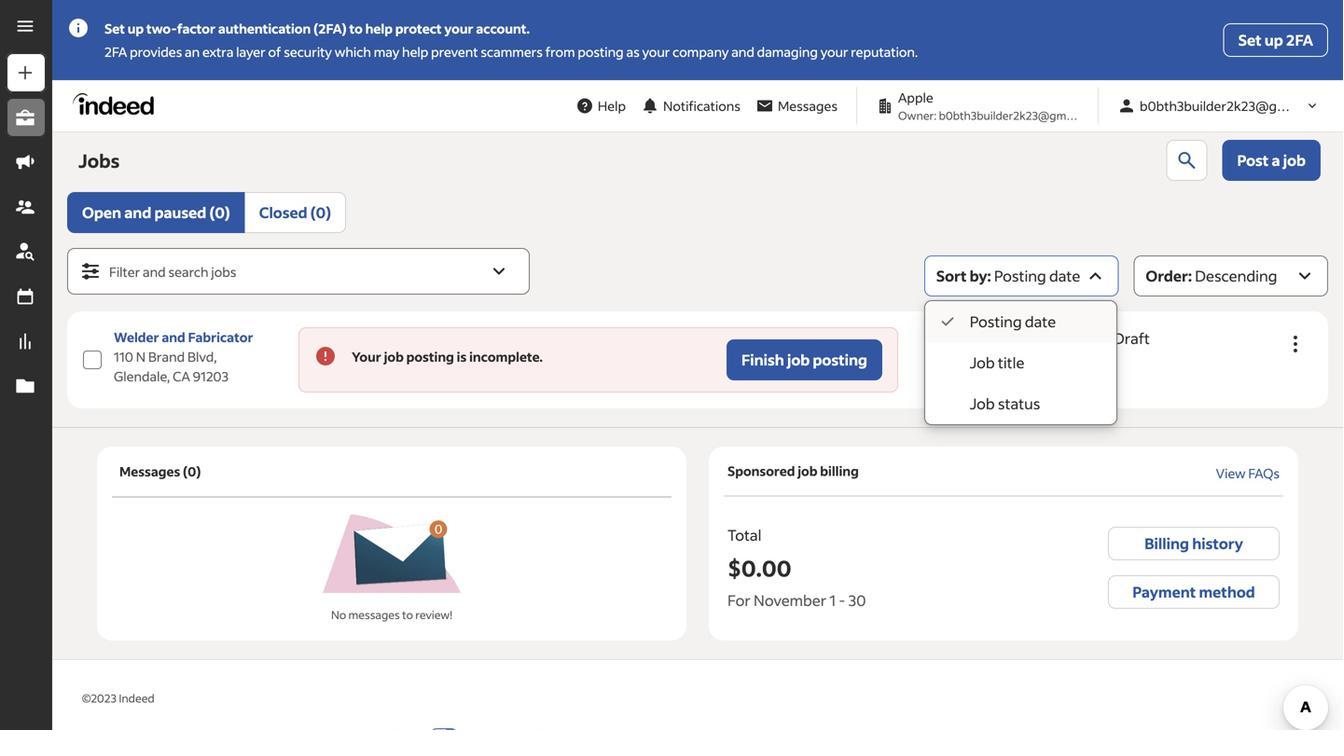 Task type: locate. For each thing, give the bounding box(es) containing it.
job title and location element
[[114, 328, 283, 386]]

b0bth3builder2k23@gmail.com inside 'popup button'
[[1140, 98, 1332, 114]]

may
[[374, 43, 400, 60]]

b0bth3builder2k23@gmail.com
[[1140, 98, 1332, 114], [939, 108, 1104, 123]]

is
[[457, 349, 467, 365]]

your
[[445, 20, 474, 37], [643, 43, 670, 60], [821, 43, 849, 60]]

posting inside 'option'
[[970, 312, 1023, 331]]

your
[[352, 349, 382, 365]]

and for filter and search jobs
[[143, 264, 166, 280]]

posting left is
[[407, 349, 454, 365]]

glendale,
[[114, 368, 170, 385]]

set up the b0bth3builder2k23@gmail.com 'popup button'
[[1239, 30, 1262, 49]]

posting up job title
[[970, 312, 1023, 331]]

set for set up 2fa
[[1239, 30, 1262, 49]]

0 horizontal spatial 2fa
[[105, 43, 127, 60]]

up inside set up two-factor authentication (2fa) to help protect your account. 2fa provides an extra layer of security which may help prevent scammers from posting as your company and damaging your reputation.
[[128, 20, 144, 37]]

of
[[268, 43, 281, 60]]

0 vertical spatial to
[[349, 20, 363, 37]]

0 vertical spatial job
[[970, 353, 996, 372]]

(2fa)
[[314, 20, 347, 37]]

search candidates image
[[1176, 149, 1199, 172]]

sort by: posting date
[[937, 266, 1081, 286]]

set
[[105, 20, 125, 37], [1239, 30, 1262, 49]]

1 vertical spatial date
[[1026, 312, 1057, 331]]

up up the b0bth3builder2k23@gmail.com 'popup button'
[[1265, 30, 1284, 49]]

posting right finish
[[813, 350, 868, 370]]

menu bar
[[0, 52, 52, 731]]

0 horizontal spatial up
[[128, 20, 144, 37]]

for
[[728, 591, 751, 610]]

help
[[366, 20, 393, 37], [402, 43, 429, 60]]

apple owner: b0bth3builder2k23@gmail.com element
[[869, 88, 1104, 124]]

post a job link
[[1223, 140, 1322, 181]]

0 horizontal spatial help
[[366, 20, 393, 37]]

date up posting date 'option'
[[1050, 266, 1081, 286]]

posting right by: at the top
[[995, 266, 1047, 286]]

1 horizontal spatial posting
[[578, 43, 624, 60]]

paused
[[154, 203, 207, 222]]

november
[[754, 591, 827, 610]]

view
[[1217, 465, 1247, 482]]

billing
[[1145, 534, 1190, 553]]

1 horizontal spatial b0bth3builder2k23@gmail.com
[[1140, 98, 1332, 114]]

to up which at top left
[[349, 20, 363, 37]]

order:
[[1146, 266, 1193, 286]]

sponsored
[[728, 463, 796, 480]]

job left title
[[970, 353, 996, 372]]

and
[[732, 43, 755, 60], [124, 203, 151, 222], [143, 264, 166, 280], [162, 329, 186, 346]]

finish job posting group
[[299, 328, 899, 393]]

indeed home image
[[73, 93, 162, 115]]

1 horizontal spatial messages
[[778, 98, 838, 114]]

notifications button
[[634, 85, 748, 126]]

expand advanced search image
[[488, 260, 511, 283]]

post a job
[[1238, 151, 1307, 170]]

welder and fabricator link
[[114, 329, 253, 346]]

to left review!
[[402, 608, 413, 623]]

payment method
[[1133, 583, 1256, 602]]

-
[[839, 591, 846, 610]]

2fa inside set up two-factor authentication (2fa) to help protect your account. 2fa provides an extra layer of security which may help prevent scammers from posting as your company and damaging your reputation.
[[105, 43, 127, 60]]

sort by: list box
[[926, 301, 1117, 425]]

faqs
[[1249, 465, 1280, 482]]

1 vertical spatial posting
[[970, 312, 1023, 331]]

0 horizontal spatial posting
[[407, 349, 454, 365]]

incomplete.
[[470, 349, 543, 365]]

status
[[998, 394, 1041, 413]]

owner:
[[899, 108, 937, 123]]

damaging
[[758, 43, 818, 60]]

job for job status
[[970, 394, 996, 413]]

date
[[1050, 266, 1081, 286], [1026, 312, 1057, 331]]

and right filter
[[143, 264, 166, 280]]

set up 2fa link
[[1224, 23, 1329, 57]]

help down protect
[[402, 43, 429, 60]]

1 vertical spatial help
[[402, 43, 429, 60]]

2 horizontal spatial (0)
[[311, 203, 331, 222]]

1 horizontal spatial set
[[1239, 30, 1262, 49]]

filter and search jobs
[[109, 264, 237, 280]]

0 horizontal spatial messages
[[119, 463, 180, 480]]

0 horizontal spatial set
[[105, 20, 125, 37]]

and inside welder and fabricator 110 n brand blvd, glendale, ca 91203
[[162, 329, 186, 346]]

your right damaging
[[821, 43, 849, 60]]

set left the two-
[[105, 20, 125, 37]]

search
[[168, 264, 209, 280]]

and right company
[[732, 43, 755, 60]]

and right the open
[[124, 203, 151, 222]]

0 vertical spatial date
[[1050, 266, 1081, 286]]

1 horizontal spatial to
[[402, 608, 413, 623]]

n
[[136, 349, 146, 365]]

view faqs link
[[1217, 465, 1280, 482]]

1 horizontal spatial (0)
[[210, 203, 230, 222]]

payment method link
[[1109, 576, 1280, 609]]

sponsored job billing
[[728, 463, 859, 480]]

posting inside button
[[813, 350, 868, 370]]

notifications
[[664, 98, 741, 114]]

job left status
[[970, 394, 996, 413]]

closed
[[259, 203, 308, 222]]

your right as
[[643, 43, 670, 60]]

©2023
[[82, 692, 117, 706]]

0 vertical spatial help
[[366, 20, 393, 37]]

posting left as
[[578, 43, 624, 60]]

help up may
[[366, 20, 393, 37]]

1 job from the top
[[970, 353, 996, 372]]

2 horizontal spatial posting
[[813, 350, 868, 370]]

job left billing
[[798, 463, 818, 480]]

messages link
[[748, 89, 846, 123]]

finish job posting button
[[727, 340, 883, 381]]

help button
[[568, 89, 634, 123]]

total
[[728, 526, 762, 545]]

and for welder and fabricator 110 n brand blvd, glendale, ca 91203
[[162, 329, 186, 346]]

scammers
[[481, 43, 543, 60]]

0 horizontal spatial your
[[445, 20, 474, 37]]

messages for messages
[[778, 98, 838, 114]]

no
[[331, 608, 346, 623]]

job right finish
[[788, 350, 810, 370]]

total $0.00 for november 1 - 30
[[728, 526, 867, 610]]

up
[[128, 20, 144, 37], [1265, 30, 1284, 49]]

0 vertical spatial messages
[[778, 98, 838, 114]]

job right your
[[384, 349, 404, 365]]

up for 2fa
[[1265, 30, 1284, 49]]

and for open and paused (0)
[[124, 203, 151, 222]]

0 horizontal spatial to
[[349, 20, 363, 37]]

1 vertical spatial job
[[970, 394, 996, 413]]

1 horizontal spatial up
[[1265, 30, 1284, 49]]

2 job from the top
[[970, 394, 996, 413]]

job right a
[[1284, 151, 1307, 170]]

title
[[998, 353, 1025, 372]]

set inside set up two-factor authentication (2fa) to help protect your account. 2fa provides an extra layer of security which may help prevent scammers from posting as your company and damaging your reputation.
[[105, 20, 125, 37]]

jobs
[[211, 264, 237, 280]]

your up prevent
[[445, 20, 474, 37]]

protect
[[396, 20, 442, 37]]

date inside 'option'
[[1026, 312, 1057, 331]]

to
[[349, 20, 363, 37], [402, 608, 413, 623]]

job inside 'finish job posting' button
[[788, 350, 810, 370]]

factor
[[177, 20, 216, 37]]

as
[[627, 43, 640, 60]]

and inside set up two-factor authentication (2fa) to help protect your account. 2fa provides an extra layer of security which may help prevent scammers from posting as your company and damaging your reputation.
[[732, 43, 755, 60]]

extra
[[202, 43, 234, 60]]

review!
[[416, 608, 453, 623]]

and up brand
[[162, 329, 186, 346]]

1 vertical spatial to
[[402, 608, 413, 623]]

1 vertical spatial messages
[[119, 463, 180, 480]]

1 horizontal spatial help
[[402, 43, 429, 60]]

0 horizontal spatial b0bth3builder2k23@gmail.com
[[939, 108, 1104, 123]]

date down sort by: posting date
[[1026, 312, 1057, 331]]

up left the two-
[[128, 20, 144, 37]]

messages (0)
[[119, 463, 201, 480]]

110
[[114, 349, 133, 365]]

posting
[[995, 266, 1047, 286], [970, 312, 1023, 331]]

job
[[1284, 151, 1307, 170], [384, 349, 404, 365], [788, 350, 810, 370], [798, 463, 818, 480]]

0 horizontal spatial (0)
[[183, 463, 201, 480]]



Task type: describe. For each thing, give the bounding box(es) containing it.
finish job posting
[[742, 350, 868, 370]]

method
[[1200, 583, 1256, 602]]

account.
[[476, 20, 530, 37]]

up for two-
[[128, 20, 144, 37]]

ca
[[173, 368, 190, 385]]

draft
[[1114, 329, 1151, 348]]

open
[[82, 203, 121, 222]]

set up 2fa
[[1239, 30, 1314, 49]]

messages
[[349, 608, 400, 623]]

brand
[[148, 349, 185, 365]]

provides
[[130, 43, 182, 60]]

apple owner: b0bth3builder2k23@gmail.com
[[899, 89, 1104, 123]]

sort
[[937, 266, 967, 286]]

which
[[335, 43, 371, 60]]

0 vertical spatial posting
[[995, 266, 1047, 286]]

security
[[284, 43, 332, 60]]

posting inside set up two-factor authentication (2fa) to help protect your account. 2fa provides an extra layer of security which may help prevent scammers from posting as your company and damaging your reputation.
[[578, 43, 624, 60]]

30
[[849, 591, 867, 610]]

job for job title
[[970, 353, 996, 372]]

from
[[546, 43, 575, 60]]

1 horizontal spatial 2fa
[[1287, 30, 1314, 49]]

order: descending
[[1146, 266, 1278, 286]]

welder and fabricator 110 n brand blvd, glendale, ca 91203
[[114, 329, 253, 385]]

b0bth3builder2k23@gmail.com inside apple owner: b0bth3builder2k23@gmail.com
[[939, 108, 1104, 123]]

b0bth3builder2k23@gmail.com button
[[1111, 89, 1332, 123]]

layer
[[236, 43, 266, 60]]

messages for messages (0)
[[119, 463, 180, 480]]

an
[[185, 43, 200, 60]]

job for sponsored job billing
[[798, 463, 818, 480]]

job for finish job posting
[[788, 350, 810, 370]]

job inside post a job link
[[1284, 151, 1307, 170]]

open and paused (0)
[[82, 203, 230, 222]]

$0.00
[[728, 554, 792, 583]]

to inside set up two-factor authentication (2fa) to help protect your account. 2fa provides an extra layer of security which may help prevent scammers from posting as your company and damaging your reputation.
[[349, 20, 363, 37]]

descending
[[1196, 266, 1278, 286]]

welder
[[114, 329, 159, 346]]

(0) for messages (0)
[[183, 463, 201, 480]]

Select job checkbox
[[83, 351, 102, 370]]

finish
[[742, 350, 785, 370]]

indeed
[[119, 692, 155, 706]]

posting for your job posting is incomplete.
[[407, 349, 454, 365]]

1 horizontal spatial your
[[643, 43, 670, 60]]

help
[[598, 98, 626, 114]]

billing history
[[1145, 534, 1244, 553]]

filter
[[109, 264, 140, 280]]

(0) for closed (0)
[[311, 203, 331, 222]]

set for set up two-factor authentication (2fa) to help protect your account. 2fa provides an extra layer of security which may help prevent scammers from posting as your company and damaging your reputation.
[[105, 20, 125, 37]]

©2023 indeed
[[82, 692, 155, 706]]

by:
[[970, 266, 992, 286]]

no messages to review!
[[331, 608, 453, 623]]

1
[[830, 591, 836, 610]]

payment
[[1133, 583, 1197, 602]]

91203
[[193, 368, 229, 385]]

two-
[[146, 20, 177, 37]]

job for your job posting is incomplete.
[[384, 349, 404, 365]]

prevent
[[431, 43, 478, 60]]

billing history link
[[1109, 527, 1280, 561]]

posting date option
[[926, 301, 1117, 343]]

fabricator
[[188, 329, 253, 346]]

posting for finish job posting
[[813, 350, 868, 370]]

company
[[673, 43, 729, 60]]

job status
[[970, 394, 1041, 413]]

history
[[1193, 534, 1244, 553]]

a
[[1273, 151, 1281, 170]]

reputation.
[[851, 43, 919, 60]]

billing
[[821, 463, 859, 480]]

job title
[[970, 353, 1025, 372]]

apple
[[899, 89, 934, 106]]

view faqs
[[1217, 465, 1280, 482]]

filter and search jobs element
[[68, 249, 529, 294]]

authentication
[[218, 20, 311, 37]]

blvd,
[[188, 349, 217, 365]]

posting date
[[970, 312, 1057, 331]]

your job posting is incomplete.
[[352, 349, 543, 365]]

2 horizontal spatial your
[[821, 43, 849, 60]]

jobs
[[78, 148, 120, 173]]

set up two-factor authentication (2fa) to help protect your account. 2fa provides an extra layer of security which may help prevent scammers from posting as your company and damaging your reputation.
[[105, 20, 919, 60]]



Task type: vqa. For each thing, say whether or not it's contained in the screenshot.
the $0.00 at the bottom right of page
yes



